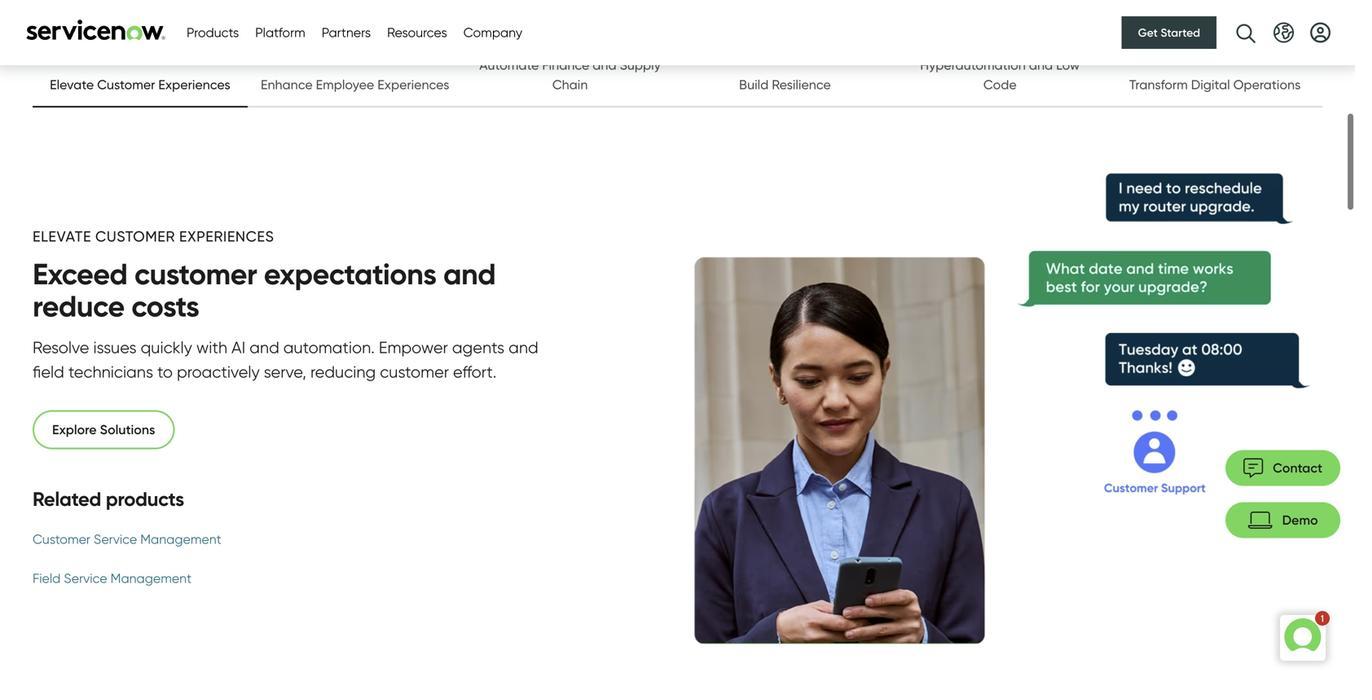 Task type: vqa. For each thing, say whether or not it's contained in the screenshot.
Get Started
yes



Task type: locate. For each thing, give the bounding box(es) containing it.
servicenow image
[[24, 19, 167, 40]]

platform
[[255, 24, 305, 40]]

resources
[[387, 24, 447, 40]]

get
[[1138, 26, 1158, 40]]

partners
[[322, 24, 371, 40]]

products button
[[187, 23, 239, 42]]

company button
[[464, 23, 523, 42]]



Task type: describe. For each thing, give the bounding box(es) containing it.
partners button
[[322, 23, 371, 42]]

products
[[187, 24, 239, 40]]

started
[[1161, 26, 1201, 40]]

get started
[[1138, 26, 1201, 40]]

get started link
[[1122, 16, 1217, 49]]

select your country image
[[1274, 22, 1294, 43]]

resources button
[[387, 23, 447, 42]]

go to servicenow account image
[[1311, 22, 1331, 43]]

platform button
[[255, 23, 305, 42]]

company
[[464, 24, 523, 40]]



